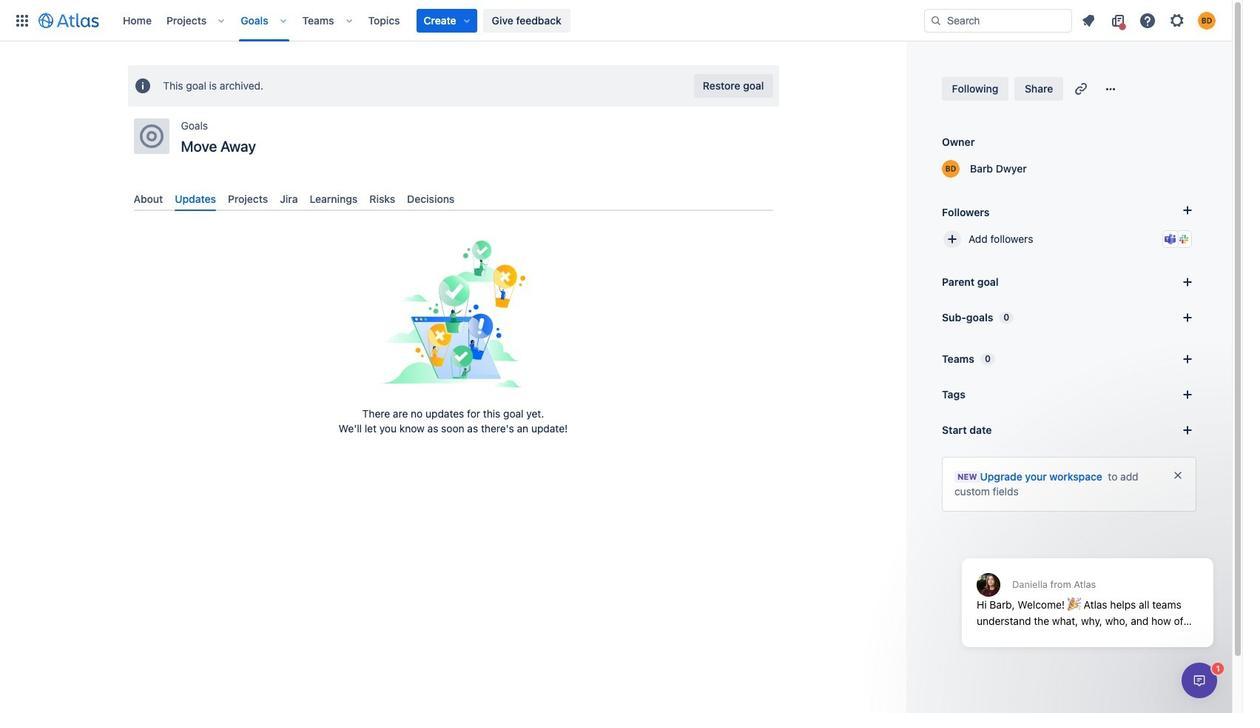 Task type: locate. For each thing, give the bounding box(es) containing it.
None search field
[[925, 9, 1073, 32]]

notifications image
[[1080, 11, 1098, 29]]

more icon image
[[1103, 80, 1120, 98]]

goal icon image
[[140, 124, 163, 148]]

add team image
[[1180, 350, 1197, 368]]

Search field
[[925, 9, 1073, 32]]

banner
[[0, 0, 1233, 41]]

dialog
[[955, 522, 1222, 658], [1183, 663, 1218, 698]]

close banner image
[[1173, 469, 1185, 481]]

tab list
[[128, 187, 779, 211]]



Task type: vqa. For each thing, say whether or not it's contained in the screenshot.
heading
no



Task type: describe. For each thing, give the bounding box(es) containing it.
help image
[[1140, 11, 1157, 29]]

settings image
[[1169, 11, 1187, 29]]

info image
[[134, 77, 151, 95]]

top element
[[9, 0, 925, 41]]

1 vertical spatial dialog
[[1183, 663, 1218, 698]]

set start date image
[[1180, 421, 1197, 439]]

slack logo showing nan channels are connected to this goal image
[[1179, 233, 1191, 245]]

0 vertical spatial dialog
[[955, 522, 1222, 658]]

switch to... image
[[13, 11, 31, 29]]

search image
[[931, 14, 943, 26]]

add a follower image
[[1180, 201, 1197, 219]]

account image
[[1199, 11, 1217, 29]]

msteams logo showing  channels are connected to this goal image
[[1165, 233, 1177, 245]]

add tag image
[[1180, 386, 1197, 404]]

add follower image
[[944, 230, 962, 248]]



